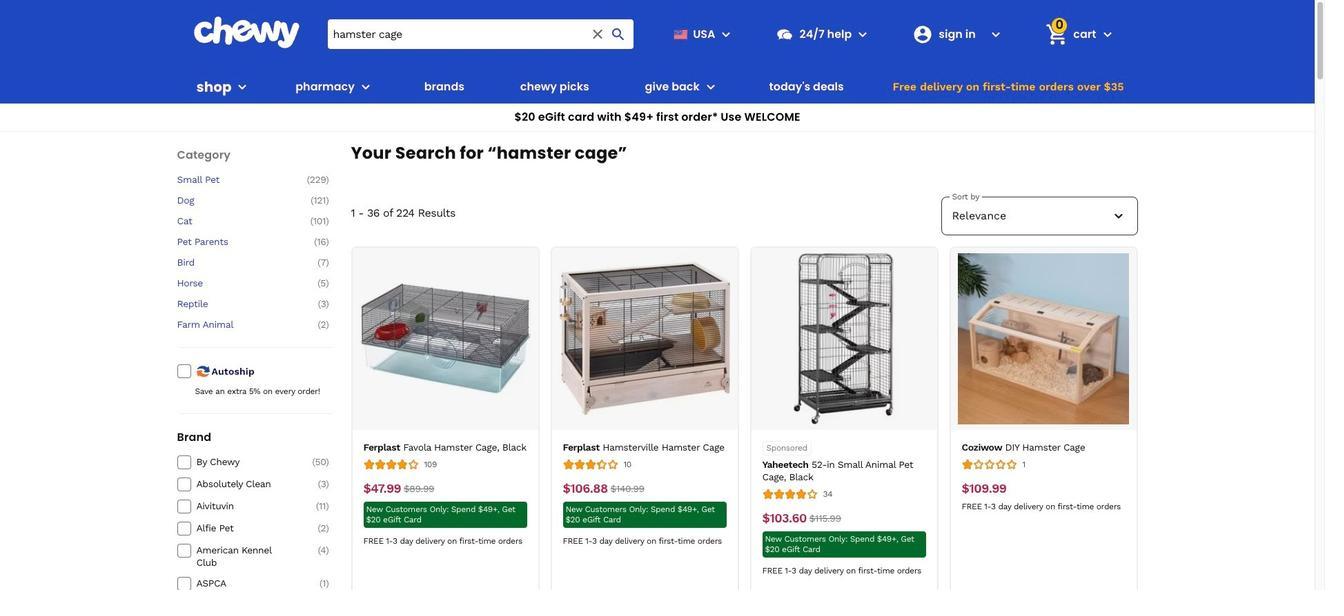 Task type: locate. For each thing, give the bounding box(es) containing it.
cart menu image
[[1099, 26, 1116, 42]]

chewy support image
[[776, 25, 794, 43]]

menu image up give back menu icon
[[718, 26, 735, 42]]

yaheetech 52-in small animal pet cage, black image
[[759, 253, 930, 425]]

coziwow diy hamster cage image
[[958, 253, 1129, 425]]

1 vertical spatial menu image
[[234, 79, 251, 95]]

submit search image
[[611, 26, 627, 42]]

Product search field
[[328, 19, 634, 49]]

give back menu image
[[703, 79, 719, 95]]

site banner
[[0, 0, 1315, 132]]

0 vertical spatial menu image
[[718, 26, 735, 42]]

chewy home image
[[193, 17, 300, 48]]

pharmacy menu image
[[358, 79, 374, 95]]

menu image
[[718, 26, 735, 42], [234, 79, 251, 95]]

None text field
[[404, 481, 434, 496], [563, 481, 608, 496], [611, 481, 645, 496], [962, 481, 1007, 496], [810, 511, 841, 526], [404, 481, 434, 496], [563, 481, 608, 496], [611, 481, 645, 496], [962, 481, 1007, 496], [810, 511, 841, 526]]

menu image down "chewy home" image at top
[[234, 79, 251, 95]]

None text field
[[363, 481, 401, 496], [763, 511, 807, 526], [363, 481, 401, 496], [763, 511, 807, 526]]

delete search image
[[590, 26, 606, 42]]

items image
[[1045, 22, 1069, 46]]



Task type: vqa. For each thing, say whether or not it's contained in the screenshot.
the top "Are"
no



Task type: describe. For each thing, give the bounding box(es) containing it.
help menu image
[[855, 26, 872, 42]]

1 horizontal spatial menu image
[[718, 26, 735, 42]]

Search text field
[[328, 19, 634, 49]]

ferplast favola hamster cage, black image
[[360, 253, 531, 425]]

0 horizontal spatial menu image
[[234, 79, 251, 95]]

ferplast hamsterville hamster cage image
[[559, 253, 730, 425]]

account menu image
[[988, 26, 1005, 42]]



